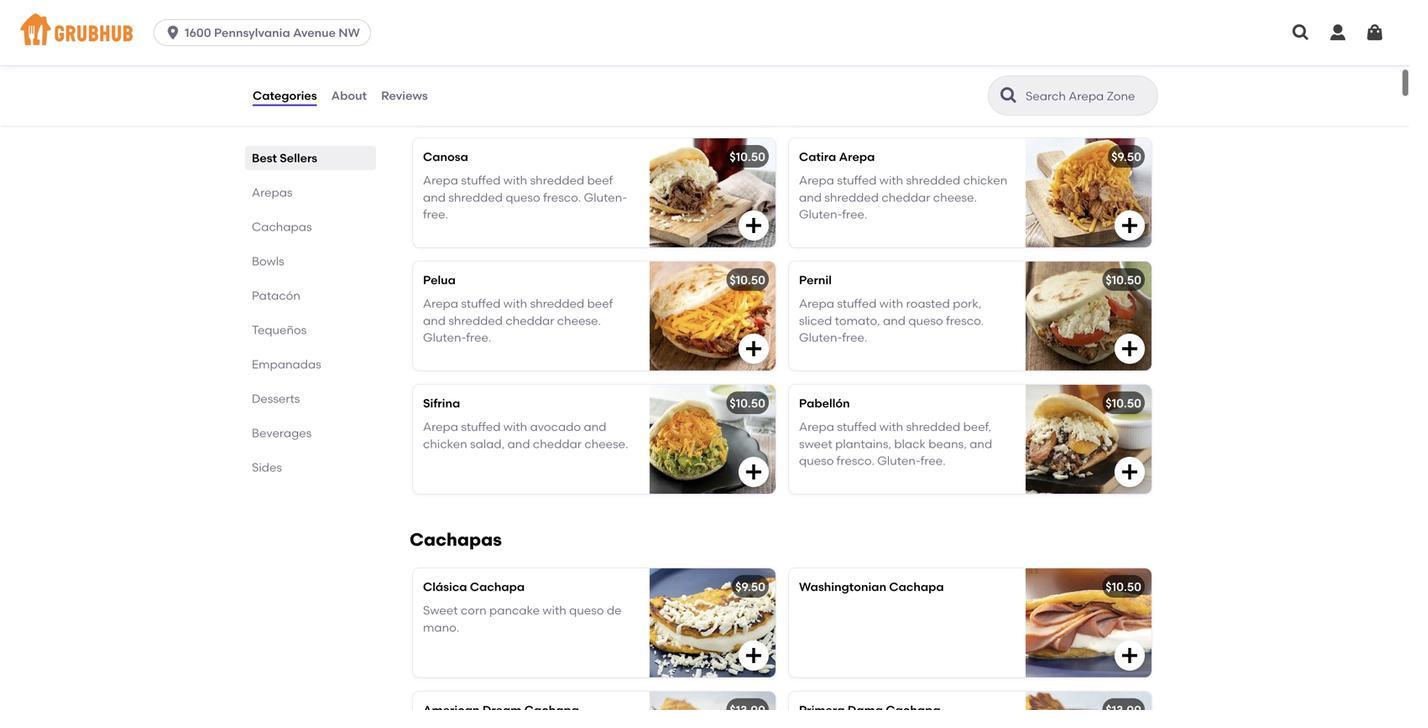 Task type: locate. For each thing, give the bounding box(es) containing it.
stuffed for pernil
[[837, 297, 877, 311]]

cheese.
[[933, 190, 977, 205], [557, 314, 601, 328], [584, 437, 628, 452]]

de inside sweet corn pancake with queso de mano.
[[607, 604, 622, 618]]

cachapas
[[252, 220, 312, 234], [410, 529, 502, 551]]

with inside arepa stuffed with queso de mano, tomato, basil, and avocado. gluten-free and vegetarian.
[[503, 50, 527, 64]]

catira
[[799, 150, 836, 164]]

1 vertical spatial cheese.
[[557, 314, 601, 328]]

sweet corn pancake with queso de mano.
[[423, 604, 622, 635]]

2 vertical spatial fresco.
[[837, 454, 875, 469]]

$9.50 for arepa stuffed with shredded chicken and shredded cheddar cheese. gluten-free.
[[1111, 150, 1141, 164]]

0 horizontal spatial tomato,
[[624, 50, 670, 64]]

0 vertical spatial chicken
[[799, 67, 843, 81]]

arepa inside arepa stuffed with shredded beef and shredded cheddar cheese. gluten-free.
[[423, 297, 458, 311]]

shredded inside arepa stuffed with shredded beef, sweet plantains, black beans, and queso fresco. gluten-free.
[[906, 420, 960, 434]]

1 vertical spatial cachapas
[[410, 529, 502, 551]]

stuffed inside arepa stuffed with shredded chicken and shredded cheddar cheese. gluten-free.
[[837, 173, 877, 188]]

search icon image
[[999, 86, 1019, 106]]

stuffed inside the arepa stuffed with shredded beef and shredded queso fresco. gluten- free.
[[461, 173, 501, 188]]

0 horizontal spatial cachapa
[[470, 580, 525, 595]]

chicken inside arepa stuffed with avocado and chicken salad, and cheddar cheese.
[[423, 437, 467, 452]]

arepa for arepa stuffed with shredded beef and shredded queso fresco. gluten- free.
[[423, 173, 458, 188]]

pennsylvania
[[214, 26, 290, 40]]

beef for fresco.
[[587, 173, 613, 188]]

cachapa up pancake
[[470, 580, 525, 595]]

$10.50 for arepa stuffed with avocado and chicken salad, and cheddar cheese.
[[730, 396, 765, 411]]

and inside the arepa stuffed with shredded beef and shredded queso fresco. gluten- free.
[[423, 190, 446, 205]]

2 horizontal spatial fresco.
[[946, 314, 984, 328]]

gluten- inside arepa stuffed with queso de mano, tomato, basil, and avocado. gluten-free and vegetarian.
[[505, 67, 548, 81]]

1 vertical spatial $9.50
[[735, 580, 765, 595]]

empanadas
[[252, 358, 321, 372]]

cachapa
[[470, 580, 525, 595], [889, 580, 944, 595]]

beef,
[[963, 420, 991, 434]]

1 vertical spatial cheddar
[[506, 314, 554, 328]]

0 horizontal spatial chicken
[[423, 437, 467, 452]]

arepa for arepa stuffed with roasted pork, sliced tomato, and queso fresco. gluten-free.
[[799, 297, 834, 311]]

chicken inside "arepa stuffed with avocado and chicken salad."
[[799, 67, 843, 81]]

and inside arepa stuffed with roasted pork, sliced tomato, and queso fresco. gluten-free.
[[883, 314, 906, 328]]

washingtonian
[[799, 580, 886, 595]]

gluten-
[[505, 67, 548, 81], [584, 190, 627, 205], [799, 208, 842, 222], [423, 331, 466, 345], [799, 331, 842, 345], [877, 454, 920, 469]]

0 vertical spatial cheese.
[[933, 190, 977, 205]]

canosa
[[423, 150, 468, 164]]

black
[[894, 437, 926, 452]]

stuffed inside arepa stuffed with avocado and chicken salad, and cheddar cheese.
[[461, 420, 501, 434]]

main navigation navigation
[[0, 0, 1410, 65]]

2 cachapa from the left
[[889, 580, 944, 595]]

stuffed for sifrina
[[461, 420, 501, 434]]

1600
[[185, 26, 211, 40]]

1 vertical spatial chicken
[[963, 173, 1007, 188]]

1 vertical spatial fresco.
[[946, 314, 984, 328]]

cheese. inside arepa stuffed with shredded beef and shredded cheddar cheese. gluten-free.
[[557, 314, 601, 328]]

0 vertical spatial $9.50
[[1111, 150, 1141, 164]]

1 vertical spatial beef
[[587, 297, 613, 311]]

cachapas down arepas
[[252, 220, 312, 234]]

fresco.
[[543, 190, 581, 205], [946, 314, 984, 328], [837, 454, 875, 469]]

cheddar for chicken
[[882, 190, 930, 205]]

pelua image
[[650, 262, 776, 371]]

tomato, right sliced
[[835, 314, 880, 328]]

$10.50
[[730, 150, 765, 164], [730, 273, 765, 287], [1106, 273, 1141, 287], [730, 396, 765, 411], [1106, 396, 1141, 411], [1106, 580, 1141, 595]]

tomato, inside arepa stuffed with roasted pork, sliced tomato, and queso fresco. gluten-free.
[[835, 314, 880, 328]]

shredded
[[530, 173, 584, 188], [906, 173, 960, 188], [448, 190, 503, 205], [824, 190, 879, 205], [530, 297, 584, 311], [448, 314, 503, 328], [906, 420, 960, 434]]

best
[[252, 151, 277, 165]]

1 horizontal spatial de
[[607, 604, 622, 618]]

and
[[960, 50, 982, 64], [423, 67, 446, 81], [573, 67, 596, 81], [423, 190, 446, 205], [799, 190, 822, 205], [423, 314, 446, 328], [883, 314, 906, 328], [584, 420, 606, 434], [507, 437, 530, 452], [970, 437, 992, 452]]

pelua
[[423, 273, 456, 287]]

0 horizontal spatial fresco.
[[543, 190, 581, 205]]

arepa for arepa stuffed with shredded beef and shredded cheddar cheese. gluten-free.
[[423, 297, 458, 311]]

avocado for salad,
[[530, 420, 581, 434]]

beef inside the arepa stuffed with shredded beef and shredded queso fresco. gluten- free.
[[587, 173, 613, 188]]

2 vertical spatial cheddar
[[533, 437, 582, 452]]

cheddar inside arepa stuffed with shredded chicken and shredded cheddar cheese. gluten-free.
[[882, 190, 930, 205]]

cachapa right washingtonian
[[889, 580, 944, 595]]

$10.50 for arepa stuffed with shredded beef and shredded queso fresco. gluten- free.
[[730, 150, 765, 164]]

corn
[[461, 604, 487, 618]]

1 horizontal spatial tomato,
[[835, 314, 880, 328]]

stuffed inside arepa stuffed with roasted pork, sliced tomato, and queso fresco. gluten-free.
[[837, 297, 877, 311]]

salad.
[[846, 67, 881, 81]]

2 beef from the top
[[587, 297, 613, 311]]

1 cachapa from the left
[[470, 580, 525, 595]]

1 vertical spatial tomato,
[[835, 314, 880, 328]]

$10.50 for arepa stuffed with roasted pork, sliced tomato, and queso fresco. gluten-free.
[[1106, 273, 1141, 287]]

patacón
[[252, 289, 300, 303]]

stuffed inside arepa stuffed with shredded beef and shredded cheddar cheese. gluten-free.
[[461, 297, 501, 311]]

1 vertical spatial avocado
[[530, 420, 581, 434]]

free. inside arepa stuffed with shredded beef and shredded cheddar cheese. gluten-free.
[[466, 331, 491, 345]]

tomato, up vegetarian.
[[624, 50, 670, 64]]

stuffed
[[461, 50, 501, 64], [837, 50, 877, 64], [461, 173, 501, 188], [837, 173, 877, 188], [461, 297, 501, 311], [837, 297, 877, 311], [461, 420, 501, 434], [837, 420, 877, 434]]

cheese. for chicken
[[933, 190, 977, 205]]

sifrina image
[[650, 385, 776, 494]]

queso inside arepa stuffed with shredded beef, sweet plantains, black beans, and queso fresco. gluten-free.
[[799, 454, 834, 469]]

arepa stuffed with avocado and chicken salad.
[[799, 50, 982, 81]]

with for pelua
[[503, 297, 527, 311]]

1 horizontal spatial fresco.
[[837, 454, 875, 469]]

plantains,
[[835, 437, 891, 452]]

arepa stuffed with avocado and chicken salad, and cheddar cheese.
[[423, 420, 628, 452]]

0 vertical spatial de
[[568, 50, 582, 64]]

with inside arepa stuffed with shredded chicken and shredded cheddar cheese. gluten-free.
[[879, 173, 903, 188]]

2 horizontal spatial chicken
[[963, 173, 1007, 188]]

canosa image
[[650, 138, 776, 247]]

with inside arepa stuffed with avocado and chicken salad, and cheddar cheese.
[[503, 420, 527, 434]]

with inside arepa stuffed with roasted pork, sliced tomato, and queso fresco. gluten-free.
[[879, 297, 903, 311]]

0 horizontal spatial $9.50
[[735, 580, 765, 595]]

tequeños
[[252, 323, 307, 337]]

beef
[[587, 173, 613, 188], [587, 297, 613, 311]]

cheddar inside arepa stuffed with avocado and chicken salad, and cheddar cheese.
[[533, 437, 582, 452]]

sifrina
[[423, 396, 460, 411]]

$9.50 for sweet corn pancake with queso de mano.
[[735, 580, 765, 595]]

avocado
[[906, 50, 957, 64], [530, 420, 581, 434]]

arepa inside arepa stuffed with roasted pork, sliced tomato, and queso fresco. gluten-free.
[[799, 297, 834, 311]]

tomato,
[[624, 50, 670, 64], [835, 314, 880, 328]]

1 horizontal spatial $9.50
[[1111, 150, 1141, 164]]

arepa
[[423, 50, 458, 64], [799, 50, 834, 64], [839, 150, 875, 164], [423, 173, 458, 188], [799, 173, 834, 188], [423, 297, 458, 311], [799, 297, 834, 311], [423, 420, 458, 434], [799, 420, 834, 434]]

svg image
[[744, 462, 764, 482], [1120, 462, 1140, 482], [744, 646, 764, 666], [1120, 646, 1140, 666]]

0 vertical spatial fresco.
[[543, 190, 581, 205]]

with for canosa
[[503, 173, 527, 188]]

roasted
[[906, 297, 950, 311]]

arepa for arepa stuffed with avocado and chicken salad.
[[799, 50, 834, 64]]

arepa inside arepa stuffed with avocado and chicken salad, and cheddar cheese.
[[423, 420, 458, 434]]

clásica cachapa image
[[650, 569, 776, 678]]

cachapas up clásica
[[410, 529, 502, 551]]

and inside arepa stuffed with shredded chicken and shredded cheddar cheese. gluten-free.
[[799, 190, 822, 205]]

1 horizontal spatial avocado
[[906, 50, 957, 64]]

with inside the arepa stuffed with shredded beef and shredded queso fresco. gluten- free.
[[503, 173, 527, 188]]

stuffed inside arepa stuffed with shredded beef, sweet plantains, black beans, and queso fresco. gluten-free.
[[837, 420, 877, 434]]

gluten- inside arepa stuffed with shredded chicken and shredded cheddar cheese. gluten-free.
[[799, 208, 842, 222]]

1 horizontal spatial cachapa
[[889, 580, 944, 595]]

free. inside arepa stuffed with roasted pork, sliced tomato, and queso fresco. gluten-free.
[[842, 331, 867, 345]]

chicken
[[799, 67, 843, 81], [963, 173, 1007, 188], [423, 437, 467, 452]]

free. inside arepa stuffed with shredded chicken and shredded cheddar cheese. gluten-free.
[[842, 208, 867, 222]]

with inside arepa stuffed with shredded beef and shredded cheddar cheese. gluten-free.
[[503, 297, 527, 311]]

reviews
[[381, 88, 428, 103]]

svg image
[[1291, 23, 1311, 43], [1328, 23, 1348, 43], [1365, 23, 1385, 43], [165, 24, 181, 41], [1120, 92, 1140, 112], [744, 216, 764, 236], [1120, 216, 1140, 236], [744, 339, 764, 359], [1120, 339, 1140, 359]]

catira arepa image
[[1026, 138, 1152, 247]]

2 vertical spatial cheese.
[[584, 437, 628, 452]]

0 vertical spatial beef
[[587, 173, 613, 188]]

tomato, inside arepa stuffed with queso de mano, tomato, basil, and avocado. gluten-free and vegetarian.
[[624, 50, 670, 64]]

with for sifrina
[[503, 420, 527, 434]]

with for pabellón
[[879, 420, 903, 434]]

1 horizontal spatial chicken
[[799, 67, 843, 81]]

arepa stuffed with shredded beef, sweet plantains, black beans, and queso fresco. gluten-free.
[[799, 420, 992, 469]]

salad,
[[470, 437, 505, 452]]

free. for arepa stuffed with shredded chicken and shredded cheddar cheese. gluten-free.
[[842, 208, 867, 222]]

2 vertical spatial chicken
[[423, 437, 467, 452]]

0 horizontal spatial cachapas
[[252, 220, 312, 234]]

arepa inside arepa stuffed with shredded beef, sweet plantains, black beans, and queso fresco. gluten-free.
[[799, 420, 834, 434]]

catira arepa
[[799, 150, 875, 164]]

$9.50
[[1111, 150, 1141, 164], [735, 580, 765, 595]]

0 horizontal spatial avocado
[[530, 420, 581, 434]]

categories button
[[252, 65, 318, 126]]

1600 pennsylvania avenue nw button
[[154, 19, 378, 46]]

0 horizontal spatial de
[[568, 50, 582, 64]]

sliced
[[799, 314, 832, 328]]

primera dama cachapa image
[[1026, 692, 1152, 711]]

free. for arepa stuffed with shredded beef and shredded cheddar cheese. gluten-free.
[[466, 331, 491, 345]]

gluten- inside arepa stuffed with shredded beef, sweet plantains, black beans, and queso fresco. gluten-free.
[[877, 454, 920, 469]]

1 vertical spatial de
[[607, 604, 622, 618]]

svg image inside 1600 pennsylvania avenue nw button
[[165, 24, 181, 41]]

cheddar
[[882, 190, 930, 205], [506, 314, 554, 328], [533, 437, 582, 452]]

arepa stuffed with shredded beef and shredded queso fresco. gluten- free.
[[423, 173, 627, 222]]

washingtonian cachapa
[[799, 580, 944, 595]]

1 beef from the top
[[587, 173, 613, 188]]

cheddar inside arepa stuffed with shredded beef and shredded cheddar cheese. gluten-free.
[[506, 314, 554, 328]]

0 vertical spatial tomato,
[[624, 50, 670, 64]]

free
[[548, 67, 570, 81]]

pernil image
[[1026, 262, 1152, 371]]

with inside "arepa stuffed with avocado and chicken salad."
[[879, 50, 903, 64]]

american dream cachapa image
[[650, 692, 776, 711]]

with inside arepa stuffed with shredded beef, sweet plantains, black beans, and queso fresco. gluten-free.
[[879, 420, 903, 434]]

arepa inside the arepa stuffed with shredded beef and shredded queso fresco. gluten- free.
[[423, 173, 458, 188]]

beverages
[[252, 426, 312, 441]]

0 vertical spatial cheddar
[[882, 190, 930, 205]]

arepa inside "arepa stuffed with avocado and chicken salad."
[[799, 50, 834, 64]]

with
[[503, 50, 527, 64], [879, 50, 903, 64], [503, 173, 527, 188], [879, 173, 903, 188], [503, 297, 527, 311], [879, 297, 903, 311], [503, 420, 527, 434], [879, 420, 903, 434], [543, 604, 566, 618]]

and inside arepa stuffed with shredded beef and shredded cheddar cheese. gluten-free.
[[423, 314, 446, 328]]

gluten- inside the arepa stuffed with shredded beef and shredded queso fresco. gluten- free.
[[584, 190, 627, 205]]

chicken for arepa stuffed with avocado and chicken salad.
[[799, 67, 843, 81]]

beef inside arepa stuffed with shredded beef and shredded cheddar cheese. gluten-free.
[[587, 297, 613, 311]]

0 vertical spatial avocado
[[906, 50, 957, 64]]

free.
[[423, 208, 448, 222], [842, 208, 867, 222], [466, 331, 491, 345], [842, 331, 867, 345], [920, 454, 946, 469]]

nw
[[339, 26, 360, 40]]

avocado inside "arepa stuffed with avocado and chicken salad."
[[906, 50, 957, 64]]

avocado for salad.
[[906, 50, 957, 64]]

de
[[568, 50, 582, 64], [607, 604, 622, 618]]

arepa inside arepa stuffed with shredded chicken and shredded cheddar cheese. gluten-free.
[[799, 173, 834, 188]]

1 horizontal spatial cachapas
[[410, 529, 502, 551]]

arepa stuffed with roasted pork, sliced tomato, and queso fresco. gluten-free.
[[799, 297, 984, 345]]

cachapa for clásica cachapa
[[470, 580, 525, 595]]

arepa stuffed with queso de mano, tomato, basil, and avocado. gluten-free and vegetarian. button
[[413, 15, 776, 124]]

tomato, for basil,
[[624, 50, 670, 64]]

about button
[[330, 65, 368, 126]]

cheese. inside arepa stuffed with shredded chicken and shredded cheddar cheese. gluten-free.
[[933, 190, 977, 205]]

vegetarian.
[[599, 67, 663, 81]]

avocado inside arepa stuffed with avocado and chicken salad, and cheddar cheese.
[[530, 420, 581, 434]]

free. inside the arepa stuffed with shredded beef and shredded queso fresco. gluten- free.
[[423, 208, 448, 222]]

queso
[[530, 50, 565, 64], [506, 190, 540, 205], [908, 314, 943, 328], [799, 454, 834, 469], [569, 604, 604, 618]]



Task type: describe. For each thing, give the bounding box(es) containing it.
reviews button
[[380, 65, 429, 126]]

pabellón image
[[1026, 385, 1152, 494]]

pernil
[[799, 273, 832, 287]]

0 vertical spatial cachapas
[[252, 220, 312, 234]]

arepa for arepa stuffed with shredded beef, sweet plantains, black beans, and queso fresco. gluten-free.
[[799, 420, 834, 434]]

about
[[331, 88, 367, 103]]

stuffed inside arepa stuffed with queso de mano, tomato, basil, and avocado. gluten-free and vegetarian.
[[461, 50, 501, 64]]

pabellón
[[799, 396, 850, 411]]

arepa stuffed with shredded beef and shredded cheddar cheese. gluten-free.
[[423, 297, 613, 345]]

fresco. inside arepa stuffed with roasted pork, sliced tomato, and queso fresco. gluten-free.
[[946, 314, 984, 328]]

with for catira arepa
[[879, 173, 903, 188]]

cheese. inside arepa stuffed with avocado and chicken salad, and cheddar cheese.
[[584, 437, 628, 452]]

arepas
[[252, 185, 293, 200]]

desserts
[[252, 392, 300, 406]]

with inside sweet corn pancake with queso de mano.
[[543, 604, 566, 618]]

with for pernil
[[879, 297, 903, 311]]

arepa for arepa stuffed with shredded chicken and shredded cheddar cheese. gluten-free.
[[799, 173, 834, 188]]

stuffed inside "arepa stuffed with avocado and chicken salad."
[[837, 50, 877, 64]]

arepa stuffed with shredded chicken and shredded cheddar cheese. gluten-free.
[[799, 173, 1007, 222]]

sellers
[[280, 151, 317, 165]]

stuffed for pelua
[[461, 297, 501, 311]]

queso inside arepa stuffed with roasted pork, sliced tomato, and queso fresco. gluten-free.
[[908, 314, 943, 328]]

best sellers
[[252, 151, 317, 165]]

gluten- inside arepa stuffed with roasted pork, sliced tomato, and queso fresco. gluten-free.
[[799, 331, 842, 345]]

cachapa for washingtonian cachapa
[[889, 580, 944, 595]]

clásica cachapa
[[423, 580, 525, 595]]

stuffed for canosa
[[461, 173, 501, 188]]

chicken for arepa stuffed with avocado and chicken salad, and cheddar cheese.
[[423, 437, 467, 452]]

arepa stuffed with avocado and chicken salad. button
[[789, 15, 1152, 124]]

avenue
[[293, 26, 336, 40]]

and inside "arepa stuffed with avocado and chicken salad."
[[960, 50, 982, 64]]

clásica
[[423, 580, 467, 595]]

svg image for sweet corn pancake with queso de mano.
[[744, 646, 764, 666]]

1600 pennsylvania avenue nw
[[185, 26, 360, 40]]

stuffed for pabellón
[[837, 420, 877, 434]]

queso inside the arepa stuffed with shredded beef and shredded queso fresco. gluten- free.
[[506, 190, 540, 205]]

and inside arepa stuffed with shredded beef, sweet plantains, black beans, and queso fresco. gluten-free.
[[970, 437, 992, 452]]

pork,
[[953, 297, 981, 311]]

beef for cheese.
[[587, 297, 613, 311]]

sides
[[252, 461, 282, 475]]

svg image for arepa stuffed with avocado and chicken salad, and cheddar cheese.
[[744, 462, 764, 482]]

arepa for arepa stuffed with avocado and chicken salad, and cheddar cheese.
[[423, 420, 458, 434]]

beans,
[[929, 437, 967, 452]]

pancake
[[489, 604, 540, 618]]

sweet
[[799, 437, 832, 452]]

fresco. inside arepa stuffed with shredded beef, sweet plantains, black beans, and queso fresco. gluten-free.
[[837, 454, 875, 469]]

tomato, for and
[[835, 314, 880, 328]]

fresco. inside the arepa stuffed with shredded beef and shredded queso fresco. gluten- free.
[[543, 190, 581, 205]]

$10.50 for arepa stuffed with shredded beef and shredded cheddar cheese. gluten-free.
[[730, 273, 765, 287]]

mano.
[[423, 621, 459, 635]]

reina pepiada image
[[1026, 15, 1152, 124]]

$10.50 for arepa stuffed with shredded beef, sweet plantains, black beans, and queso fresco. gluten-free.
[[1106, 396, 1141, 411]]

washingtonian cachapa image
[[1026, 569, 1152, 678]]

cheddar for beef
[[506, 314, 554, 328]]

chicken inside arepa stuffed with shredded chicken and shredded cheddar cheese. gluten-free.
[[963, 173, 1007, 188]]

stuffed for catira arepa
[[837, 173, 877, 188]]

free. for arepa stuffed with shredded beef and shredded queso fresco. gluten- free.
[[423, 208, 448, 222]]

bowls
[[252, 254, 284, 269]]

queso inside sweet corn pancake with queso de mano.
[[569, 604, 604, 618]]

categories
[[253, 88, 317, 103]]

gluten- inside arepa stuffed with shredded beef and shredded cheddar cheese. gluten-free.
[[423, 331, 466, 345]]

arepa stuffed with queso de mano, tomato, basil, and avocado. gluten-free and vegetarian.
[[423, 50, 702, 81]]

Search Arepa Zone search field
[[1024, 88, 1152, 104]]

cheese. for beef
[[557, 314, 601, 328]]

basil,
[[673, 50, 702, 64]]

de inside arepa stuffed with queso de mano, tomato, basil, and avocado. gluten-free and vegetarian.
[[568, 50, 582, 64]]

avocado.
[[448, 67, 502, 81]]

queso inside arepa stuffed with queso de mano, tomato, basil, and avocado. gluten-free and vegetarian.
[[530, 50, 565, 64]]

svg image for arepa stuffed with shredded beef, sweet plantains, black beans, and queso fresco. gluten-free.
[[1120, 462, 1140, 482]]

sweet
[[423, 604, 458, 618]]

mano,
[[585, 50, 622, 64]]

arepa inside arepa stuffed with queso de mano, tomato, basil, and avocado. gluten-free and vegetarian.
[[423, 50, 458, 64]]

free. inside arepa stuffed with shredded beef, sweet plantains, black beans, and queso fresco. gluten-free.
[[920, 454, 946, 469]]



Task type: vqa. For each thing, say whether or not it's contained in the screenshot.


